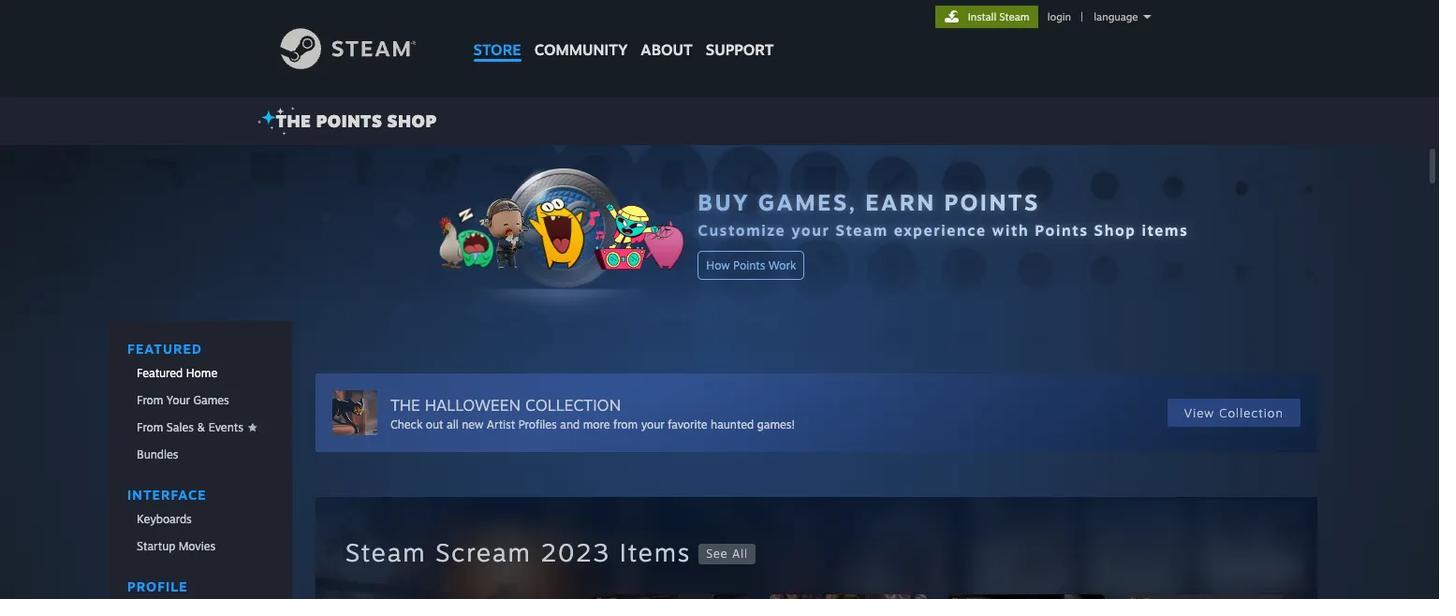 Task type: locate. For each thing, give the bounding box(es) containing it.
your
[[167, 393, 190, 407]]

startup movies link
[[109, 534, 292, 559]]

experience
[[894, 221, 987, 239]]

from inside "link"
[[137, 420, 163, 434]]

steam inside the "buy games, earn points customize your steam experience with points shop items"
[[836, 221, 888, 239]]

from your games link
[[109, 388, 292, 413]]

0 vertical spatial the
[[276, 110, 311, 131]]

points for shop
[[316, 110, 383, 131]]

the points shop
[[276, 110, 437, 131]]

store link
[[467, 0, 528, 68]]

0 horizontal spatial collection
[[525, 395, 621, 414]]

1 horizontal spatial shop
[[1094, 221, 1136, 239]]

keyboards link
[[109, 507, 292, 532]]

steam
[[999, 10, 1030, 23], [836, 221, 888, 239], [345, 537, 427, 567]]

from
[[137, 393, 163, 407], [137, 420, 163, 434]]

how points work link
[[698, 250, 805, 280]]

games,
[[758, 188, 857, 216]]

0 vertical spatial from
[[137, 393, 163, 407]]

collection right view
[[1219, 405, 1284, 420]]

customize
[[698, 221, 786, 239]]

2 vertical spatial steam
[[345, 537, 427, 567]]

1 vertical spatial the
[[390, 395, 420, 414]]

from
[[613, 417, 638, 431]]

collection up the and
[[525, 395, 621, 414]]

1 vertical spatial points
[[1035, 221, 1089, 239]]

1 horizontal spatial points
[[733, 258, 765, 272]]

1 vertical spatial your
[[641, 417, 665, 431]]

your inside the halloween collection check out all new artist profiles and more from your favorite haunted games!
[[641, 417, 665, 431]]

1 horizontal spatial collection
[[1219, 405, 1284, 420]]

the
[[276, 110, 311, 131], [390, 395, 420, 414]]

0 horizontal spatial steam
[[345, 537, 427, 567]]

your down games,
[[791, 221, 830, 239]]

0 vertical spatial shop
[[387, 110, 437, 131]]

1 from from the top
[[137, 393, 163, 407]]

install steam link
[[935, 6, 1038, 28]]

the inside the halloween collection check out all new artist profiles and more from your favorite haunted games!
[[390, 395, 420, 414]]

&
[[197, 420, 205, 434]]

2 vertical spatial points
[[733, 258, 765, 272]]

points inside button
[[733, 258, 765, 272]]

collection
[[525, 395, 621, 414], [1219, 405, 1284, 420]]

install steam
[[968, 10, 1030, 23]]

1 horizontal spatial your
[[791, 221, 830, 239]]

points
[[316, 110, 383, 131], [1035, 221, 1089, 239], [733, 258, 765, 272]]

community
[[534, 40, 628, 59]]

earn
[[865, 188, 936, 216]]

out
[[426, 417, 443, 431]]

2 horizontal spatial points
[[1035, 221, 1089, 239]]

featured home
[[137, 366, 217, 380]]

0 horizontal spatial points
[[316, 110, 383, 131]]

from left "your"
[[137, 393, 163, 407]]

the points shop link
[[257, 106, 444, 135]]

see
[[706, 546, 728, 560]]

your right from
[[641, 417, 665, 431]]

how
[[706, 258, 730, 272]]

0 vertical spatial steam
[[999, 10, 1030, 23]]

buy
[[698, 188, 750, 216]]

steam scream 2023 items
[[345, 537, 691, 567]]

community link
[[528, 0, 634, 68]]

keyboards
[[137, 512, 192, 526]]

0 horizontal spatial the
[[276, 110, 311, 131]]

about
[[641, 40, 693, 59]]

the inside 'the points shop' link
[[276, 110, 311, 131]]

2 from from the top
[[137, 420, 163, 434]]

your inside the "buy games, earn points customize your steam experience with points shop items"
[[791, 221, 830, 239]]

1 vertical spatial steam
[[836, 221, 888, 239]]

home
[[186, 366, 217, 380]]

0 vertical spatial points
[[316, 110, 383, 131]]

1 horizontal spatial the
[[390, 395, 420, 414]]

1 vertical spatial shop
[[1094, 221, 1136, 239]]

the for the points shop
[[276, 110, 311, 131]]

from your games
[[137, 393, 229, 407]]

from sales & events link
[[109, 415, 292, 440]]

from up bundles
[[137, 420, 163, 434]]

profiles
[[519, 417, 557, 431]]

view collection
[[1184, 405, 1284, 420]]

login link
[[1044, 10, 1075, 23]]

1 horizontal spatial steam
[[836, 221, 888, 239]]

shop inside the "buy games, earn points customize your steam experience with points shop items"
[[1094, 221, 1136, 239]]

store
[[473, 40, 521, 59]]

your
[[791, 221, 830, 239], [641, 417, 665, 431]]

1 vertical spatial from
[[137, 420, 163, 434]]

2023
[[541, 537, 611, 567]]

about link
[[634, 0, 699, 64]]

startup
[[137, 539, 175, 553]]

collection inside the halloween collection check out all new artist profiles and more from your favorite haunted games!
[[525, 395, 621, 414]]

2 horizontal spatial steam
[[999, 10, 1030, 23]]

0 vertical spatial your
[[791, 221, 830, 239]]

0 horizontal spatial your
[[641, 417, 665, 431]]

shop
[[387, 110, 437, 131], [1094, 221, 1136, 239]]

from for from your games
[[137, 393, 163, 407]]



Task type: describe. For each thing, give the bounding box(es) containing it.
with
[[992, 221, 1029, 239]]

featured
[[137, 366, 183, 380]]

sales
[[167, 420, 194, 434]]

items
[[1142, 221, 1189, 239]]

events
[[209, 420, 243, 434]]

the for the halloween collection check out all new artist profiles and more from your favorite haunted games!
[[390, 395, 420, 414]]

from for from sales & events
[[137, 420, 163, 434]]

games
[[193, 393, 229, 407]]

login | language
[[1048, 10, 1138, 23]]

items
[[620, 537, 691, 567]]

more
[[583, 417, 610, 431]]

points
[[944, 188, 1040, 216]]

haunted
[[711, 417, 754, 431]]

and
[[560, 417, 580, 431]]

how points work
[[706, 258, 796, 272]]

points for work
[[733, 258, 765, 272]]

|
[[1081, 10, 1083, 23]]

see all
[[706, 546, 748, 560]]

new
[[462, 417, 484, 431]]

points inside the "buy games, earn points customize your steam experience with points shop items"
[[1035, 221, 1089, 239]]

view
[[1184, 405, 1215, 420]]

favorite
[[668, 417, 708, 431]]

startup movies
[[137, 539, 216, 553]]

collection inside view collection link
[[1219, 405, 1284, 420]]

see all link
[[691, 544, 756, 564]]

all
[[447, 417, 459, 431]]

artist
[[487, 417, 515, 431]]

view collection link
[[1167, 399, 1301, 427]]

scream
[[436, 537, 532, 567]]

work
[[769, 258, 796, 272]]

the halloween collection check out all new artist profiles and more from your favorite haunted games!
[[390, 395, 795, 431]]

movies
[[179, 539, 216, 553]]

featured home link
[[109, 361, 292, 386]]

bundles link
[[109, 442, 292, 467]]

how points work button
[[698, 250, 805, 280]]

install
[[968, 10, 996, 23]]

login
[[1048, 10, 1071, 23]]

buy games, earn points customize your steam experience with points shop items
[[698, 188, 1189, 239]]

halloween
[[425, 395, 521, 414]]

all
[[732, 546, 748, 560]]

games!
[[757, 417, 795, 431]]

0 horizontal spatial shop
[[387, 110, 437, 131]]

bundles
[[137, 448, 178, 462]]

see all button
[[699, 544, 756, 564]]

support link
[[699, 0, 780, 64]]

support
[[706, 40, 774, 59]]

language
[[1094, 10, 1138, 23]]

from sales & events
[[137, 420, 243, 434]]

check
[[390, 417, 423, 431]]



Task type: vqa. For each thing, say whether or not it's contained in the screenshot.
Collection inside "link"
yes



